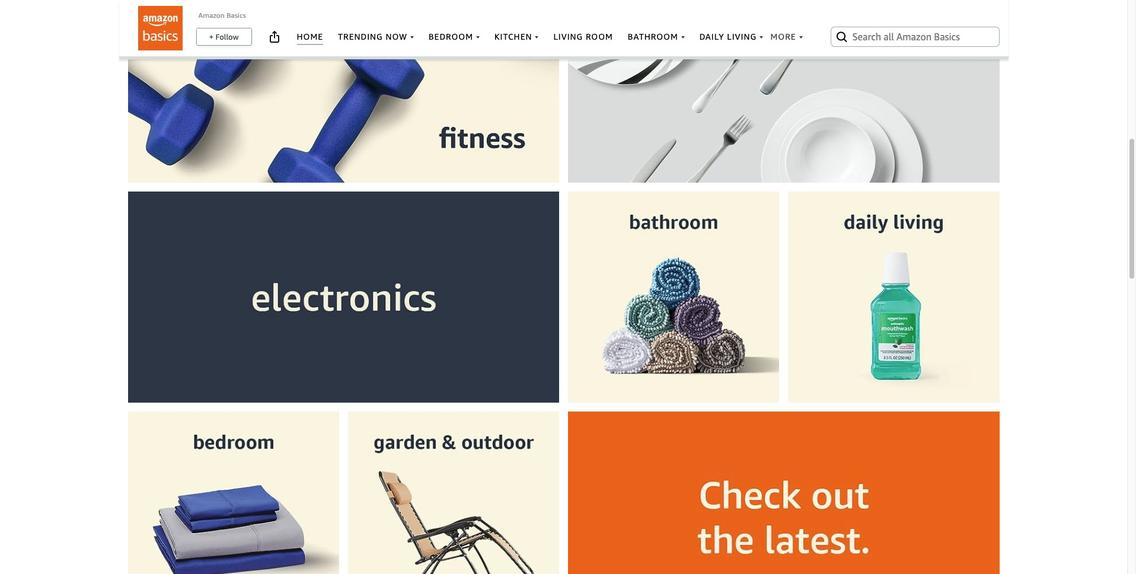 Task type: vqa. For each thing, say whether or not it's contained in the screenshot.
FOLLOW
yes



Task type: describe. For each thing, give the bounding box(es) containing it.
basics
[[227, 11, 246, 20]]

amazon basics logo image
[[138, 6, 183, 50]]

amazon basics
[[198, 11, 246, 20]]

+ follow
[[209, 32, 239, 42]]

amazon
[[198, 11, 225, 20]]

share image
[[267, 30, 281, 44]]

search image
[[835, 30, 849, 44]]

Search all Amazon Basics search field
[[853, 27, 980, 47]]



Task type: locate. For each thing, give the bounding box(es) containing it.
+ follow button
[[197, 28, 251, 45]]

amazon basics link
[[198, 11, 246, 20]]

+
[[209, 32, 214, 42]]

follow
[[216, 32, 239, 42]]



